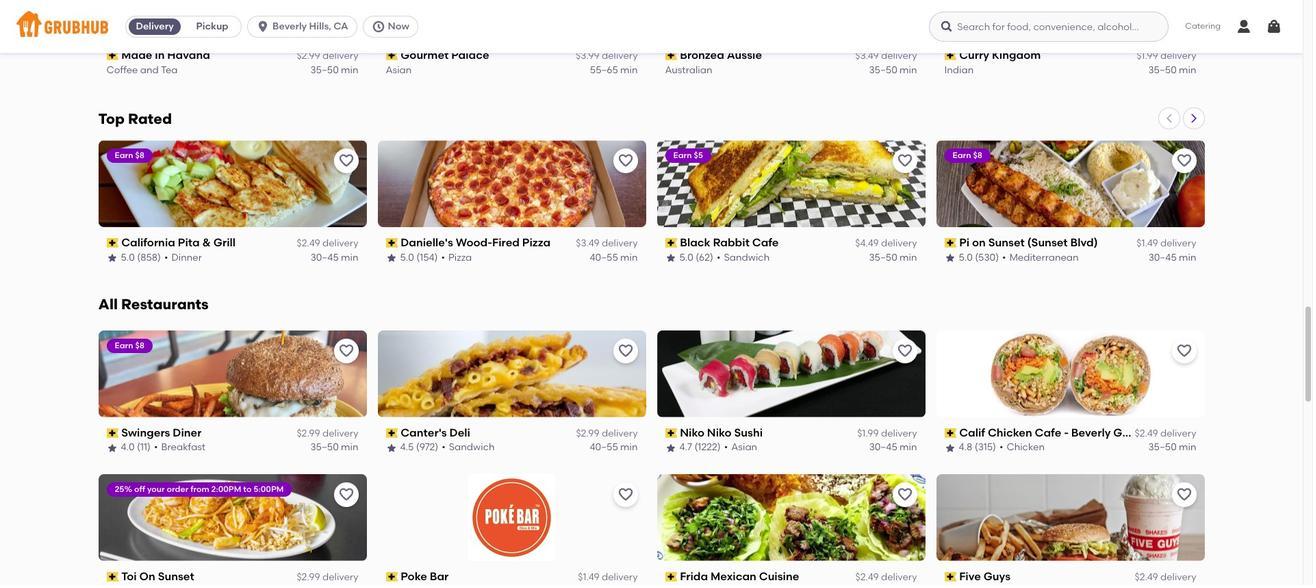 Task type: describe. For each thing, give the bounding box(es) containing it.
min for california pita & grill
[[341, 252, 358, 263]]

save this restaurant image for danielle's wood-fired pizza logo
[[617, 153, 634, 169]]

55–65
[[590, 64, 618, 76]]

$1.99 for curry kingdom
[[1137, 50, 1158, 62]]

svg image inside beverly hills, ca button
[[256, 20, 270, 34]]

$2.99 for made in havana
[[297, 50, 320, 62]]

min for black rabbit cafe
[[900, 252, 917, 263]]

4.7
[[680, 442, 692, 454]]

poke bar
[[401, 570, 449, 583]]

earn for pi on sunset (sunset blvd)
[[953, 151, 971, 160]]

restaurants
[[121, 296, 209, 313]]

rabbit
[[713, 236, 750, 249]]

1 niko from the left
[[680, 426, 705, 439]]

$1.49 delivery for pi on sunset (sunset blvd)
[[1137, 238, 1196, 249]]

delivery for swingers diner
[[322, 428, 358, 440]]

five guys
[[959, 570, 1011, 583]]

swingers
[[121, 426, 170, 439]]

bar
[[430, 570, 449, 583]]

earn for black rabbit cafe
[[673, 151, 692, 160]]

dinner
[[172, 252, 202, 263]]

save this restaurant image for the calif chicken cafe - beverly grove logo
[[1176, 343, 1192, 359]]

4.8
[[959, 442, 972, 454]]

$3.99 delivery
[[576, 50, 638, 62]]

chicken for calif
[[988, 426, 1032, 439]]

beverly inside beverly hills, ca button
[[273, 21, 307, 32]]

$8 for &
[[135, 151, 144, 160]]

(315)
[[975, 442, 996, 454]]

5.0 for black
[[680, 252, 694, 263]]

$2.99 delivery for toi on sunset
[[297, 572, 358, 583]]

swingers diner logo image
[[98, 331, 367, 418]]

• for wood-
[[441, 252, 445, 263]]

curry
[[959, 49, 989, 62]]

5.0 (62)
[[680, 252, 713, 263]]

delivery for five guys
[[1160, 572, 1196, 583]]

top
[[98, 110, 125, 127]]

0 vertical spatial pizza
[[522, 236, 551, 249]]

subscription pass image for gourmet
[[386, 51, 398, 61]]

subscription pass image for frida
[[665, 572, 677, 582]]

25%
[[115, 485, 132, 494]]

to
[[243, 485, 252, 494]]

min for calif chicken cafe - beverly grove
[[1179, 442, 1196, 454]]

2:00pm
[[211, 485, 241, 494]]

svg image up indian
[[940, 20, 954, 34]]

tea
[[161, 64, 178, 76]]

havana
[[167, 49, 210, 62]]

35–50 min for bronzed aussie
[[869, 64, 917, 76]]

wood-
[[456, 236, 492, 249]]

$8 for sunset
[[973, 151, 983, 160]]

0 vertical spatial asian
[[386, 64, 412, 76]]

beverly hills, ca button
[[247, 16, 363, 38]]

california
[[121, 236, 175, 249]]

star icon image for black rabbit cafe
[[665, 252, 676, 263]]

• for on
[[1002, 252, 1006, 263]]

frida mexican cuisine
[[680, 570, 799, 583]]

35–50 for calif chicken cafe - beverly grove
[[1149, 442, 1177, 454]]

35–50 min for calif chicken cafe - beverly grove
[[1149, 442, 1196, 454]]

now button
[[363, 16, 424, 38]]

top rated
[[98, 110, 172, 127]]

cafe for chicken
[[1035, 426, 1061, 439]]

delivery for bronzed aussie
[[881, 50, 917, 62]]

pi on sunset (sunset blvd)
[[959, 236, 1098, 249]]

delivery for poke bar
[[602, 572, 638, 583]]

5.0 for danielle's
[[400, 252, 414, 263]]

$3.49 delivery for bronzed aussie
[[855, 50, 917, 62]]

sandwich for deli
[[449, 442, 495, 454]]

delivery for pi on sunset (sunset blvd)
[[1160, 238, 1196, 249]]

5:00pm
[[254, 485, 284, 494]]

40–55 for black
[[590, 252, 618, 263]]

made
[[121, 49, 152, 62]]

40–55 min for black rabbit cafe
[[590, 252, 638, 263]]

$5
[[694, 151, 703, 160]]

30–45 min for (sunset
[[1149, 252, 1196, 263]]

swingers diner
[[121, 426, 202, 439]]

subscription pass image for danielle's
[[386, 238, 398, 248]]

min for made in havana
[[341, 64, 358, 76]]

coffee
[[106, 64, 138, 76]]

pita
[[178, 236, 200, 249]]

ca
[[334, 21, 348, 32]]

-
[[1064, 426, 1069, 439]]

subscription pass image for five guys
[[945, 572, 957, 582]]

catering
[[1185, 21, 1221, 31]]

danielle's wood-fired pizza
[[401, 236, 551, 249]]

svg image
[[1266, 18, 1282, 35]]

25% off your order from 2:00pm to 5:00pm
[[115, 485, 284, 494]]

caret right icon image
[[1188, 113, 1199, 124]]

subscription pass image for california
[[106, 238, 119, 248]]

california pita & grill
[[121, 236, 236, 249]]

40–55 for niko
[[590, 442, 618, 454]]

min for danielle's wood-fired pizza
[[620, 252, 638, 263]]

all
[[98, 296, 118, 313]]

• dinner
[[164, 252, 202, 263]]

on
[[972, 236, 986, 249]]

delivery for curry kingdom
[[1160, 50, 1196, 62]]

save this restaurant image for five guys logo
[[1176, 487, 1192, 503]]

35–50 for curry kingdom
[[1149, 64, 1177, 76]]

black rabbit cafe
[[680, 236, 779, 249]]

danielle's
[[401, 236, 453, 249]]

hills,
[[309, 21, 331, 32]]

4.0
[[121, 442, 135, 454]]

• for diner
[[154, 442, 158, 454]]

5.0 (154)
[[400, 252, 438, 263]]

calif chicken cafe - beverly grove logo image
[[936, 331, 1205, 418]]

off
[[134, 485, 145, 494]]

$1.49 delivery for poke bar
[[578, 572, 638, 583]]

rated
[[128, 110, 172, 127]]

save this restaurant image for poke bar logo
[[617, 487, 634, 503]]

$2.49 delivery for cafe
[[1135, 428, 1196, 440]]

california pita & grill logo image
[[98, 140, 367, 227]]

five
[[959, 570, 981, 583]]

blvd)
[[1070, 236, 1098, 249]]

$2.49 for cafe
[[1135, 428, 1158, 440]]

$1.49 for poke bar
[[578, 572, 599, 583]]

• for deli
[[442, 442, 446, 454]]

catering button
[[1176, 11, 1230, 42]]

35–50 min for swingers diner
[[311, 442, 358, 454]]

delivery for frida mexican cuisine
[[881, 572, 917, 583]]

• pizza
[[441, 252, 472, 263]]

sushi
[[734, 426, 763, 439]]

palace
[[451, 49, 489, 62]]

Search for food, convenience, alcohol... search field
[[929, 12, 1169, 42]]

five guys logo image
[[936, 474, 1205, 561]]

delivery for danielle's wood-fired pizza
[[602, 238, 638, 249]]

toi on sunset logo image
[[98, 474, 367, 561]]

$1.99 delivery for niko niko sushi
[[857, 428, 917, 440]]

danielle's wood-fired pizza logo image
[[378, 140, 646, 227]]

star icon image for danielle's wood-fired pizza
[[386, 252, 397, 263]]

calif
[[959, 426, 985, 439]]

delivery
[[136, 21, 174, 32]]

delivery for toi on sunset
[[322, 572, 358, 583]]

frida
[[680, 570, 708, 583]]

• for pita
[[164, 252, 168, 263]]

(1222)
[[695, 442, 721, 454]]

gourmet
[[401, 49, 449, 62]]

(sunset
[[1027, 236, 1068, 249]]

delivery for canter's deli
[[602, 428, 638, 440]]

gourmet palace
[[401, 49, 489, 62]]

save this restaurant image for pi on sunset (sunset blvd)
[[1176, 153, 1192, 169]]

$1.49 for pi on sunset (sunset blvd)
[[1137, 238, 1158, 249]]

calif chicken cafe - beverly grove
[[959, 426, 1146, 439]]

35–50 min for black rabbit cafe
[[869, 252, 917, 263]]

diner
[[173, 426, 202, 439]]

35–50 for swingers diner
[[311, 442, 339, 454]]

35–50 min for made in havana
[[311, 64, 358, 76]]

$1.99 delivery for curry kingdom
[[1137, 50, 1196, 62]]

indian
[[945, 64, 974, 76]]

fired
[[492, 236, 520, 249]]

delivery for calif chicken cafe - beverly grove
[[1160, 428, 1196, 440]]

black
[[680, 236, 710, 249]]



Task type: locate. For each thing, give the bounding box(es) containing it.
(858)
[[137, 252, 161, 263]]

1 vertical spatial pizza
[[448, 252, 472, 263]]

subscription pass image for swingers diner
[[106, 429, 119, 438]]

2 horizontal spatial 30–45
[[1149, 252, 1177, 263]]

2 horizontal spatial 30–45 min
[[1149, 252, 1196, 263]]

5.0 for california
[[121, 252, 135, 263]]

$2.49 delivery
[[297, 238, 358, 249], [1135, 428, 1196, 440], [856, 572, 917, 583], [1135, 572, 1196, 583]]

sandwich
[[724, 252, 770, 263], [449, 442, 495, 454]]

asian down sushi
[[731, 442, 757, 454]]

2 niko from the left
[[707, 426, 732, 439]]

star icon image left 4.0
[[106, 443, 117, 454]]

cafe
[[752, 236, 779, 249], [1035, 426, 1061, 439]]

1 horizontal spatial sandwich
[[724, 252, 770, 263]]

0 horizontal spatial cafe
[[752, 236, 779, 249]]

subscription pass image left danielle's
[[386, 238, 398, 248]]

svg image left svg icon at the right top of the page
[[1236, 18, 1252, 35]]

subscription pass image for calif
[[945, 429, 957, 438]]

(11)
[[137, 442, 151, 454]]

1 vertical spatial chicken
[[1007, 442, 1045, 454]]

2 5.0 from the left
[[400, 252, 414, 263]]

earn $5
[[673, 151, 703, 160]]

caret left icon image
[[1164, 113, 1175, 124]]

mediterranean
[[1010, 252, 1079, 263]]

4 5.0 from the left
[[959, 252, 973, 263]]

now
[[388, 21, 409, 32]]

guys
[[984, 570, 1011, 583]]

niko niko sushi logo image
[[657, 331, 925, 418]]

kingdom
[[992, 49, 1041, 62]]

delivery for california pita & grill
[[322, 238, 358, 249]]

toi
[[121, 570, 137, 583]]

0 horizontal spatial asian
[[386, 64, 412, 76]]

subscription pass image left canter's
[[386, 429, 398, 438]]

0 vertical spatial chicken
[[988, 426, 1032, 439]]

toi on sunset
[[121, 570, 194, 583]]

• asian
[[724, 442, 757, 454]]

sandwich down deli
[[449, 442, 495, 454]]

niko up "4.7"
[[680, 426, 705, 439]]

• right the (154)
[[441, 252, 445, 263]]

• for rabbit
[[717, 252, 721, 263]]

subscription pass image for poke bar
[[386, 572, 398, 582]]

5.0 for pi
[[959, 252, 973, 263]]

earn $8 for &
[[115, 151, 144, 160]]

0 horizontal spatial 30–45 min
[[311, 252, 358, 263]]

0 horizontal spatial $1.49 delivery
[[578, 572, 638, 583]]

$1.99 for niko niko sushi
[[857, 428, 879, 440]]

0 vertical spatial 40–55 min
[[590, 252, 638, 263]]

$2.99 for swingers diner
[[297, 428, 320, 440]]

subscription pass image
[[106, 51, 119, 61], [386, 51, 398, 61], [665, 51, 677, 61], [106, 238, 119, 248], [386, 238, 398, 248], [665, 238, 677, 248], [945, 238, 957, 248], [386, 429, 398, 438], [665, 429, 677, 438], [945, 429, 957, 438], [106, 572, 119, 582], [665, 572, 677, 582]]

$2.99 delivery for canter's deli
[[576, 428, 638, 440]]

5.0 left the (154)
[[400, 252, 414, 263]]

subscription pass image down now button
[[386, 51, 398, 61]]

$2.49 for cuisine
[[856, 572, 879, 583]]

• right (530)
[[1002, 252, 1006, 263]]

2 40–55 min from the top
[[590, 442, 638, 454]]

1 40–55 min from the top
[[590, 252, 638, 263]]

1 vertical spatial $3.49 delivery
[[576, 238, 638, 249]]

1 horizontal spatial $1.99 delivery
[[1137, 50, 1196, 62]]

35–50 for black rabbit cafe
[[869, 252, 897, 263]]

0 vertical spatial $1.99
[[1137, 50, 1158, 62]]

main navigation navigation
[[0, 0, 1303, 53]]

• right (972)
[[442, 442, 446, 454]]

star icon image left 5.0 (858)
[[106, 252, 117, 263]]

beverly hills, ca
[[273, 21, 348, 32]]

1 horizontal spatial sunset
[[988, 236, 1025, 249]]

0 horizontal spatial $3.49 delivery
[[576, 238, 638, 249]]

0 horizontal spatial • sandwich
[[442, 442, 495, 454]]

mexican
[[711, 570, 756, 583]]

2 40–55 from the top
[[590, 442, 618, 454]]

1 vertical spatial beverly
[[1071, 426, 1111, 439]]

subscription pass image for toi
[[106, 572, 119, 582]]

$3.49 delivery for danielle's wood-fired pizza
[[576, 238, 638, 249]]

30–45 for (sunset
[[1149, 252, 1177, 263]]

frida mexican cuisine logo image
[[657, 474, 925, 561]]

chicken up the • chicken
[[988, 426, 1032, 439]]

0 horizontal spatial $1.99 delivery
[[857, 428, 917, 440]]

delivery for gourmet palace
[[602, 50, 638, 62]]

1 horizontal spatial asian
[[731, 442, 757, 454]]

bronzed
[[680, 49, 724, 62]]

3 5.0 from the left
[[680, 252, 694, 263]]

canter's
[[401, 426, 447, 439]]

1 horizontal spatial $1.49 delivery
[[1137, 238, 1196, 249]]

min for canter's deli
[[620, 442, 638, 454]]

4.8 (315)
[[959, 442, 996, 454]]

1 horizontal spatial niko
[[707, 426, 732, 439]]

35–50 for made in havana
[[311, 64, 339, 76]]

subscription pass image for black
[[665, 238, 677, 248]]

subscription pass image left calif
[[945, 429, 957, 438]]

1 horizontal spatial 30–45
[[869, 442, 897, 454]]

sunset
[[988, 236, 1025, 249], [158, 570, 194, 583]]

40–55
[[590, 252, 618, 263], [590, 442, 618, 454]]

0 vertical spatial • sandwich
[[717, 252, 770, 263]]

sandwich for rabbit
[[724, 252, 770, 263]]

beverly left hills,
[[273, 21, 307, 32]]

$2.99 delivery
[[297, 50, 358, 62], [297, 428, 358, 440], [576, 428, 638, 440], [297, 572, 358, 583]]

1 horizontal spatial pizza
[[522, 236, 551, 249]]

$1.49
[[1137, 238, 1158, 249], [578, 572, 599, 583]]

niko
[[680, 426, 705, 439], [707, 426, 732, 439]]

poke bar logo image
[[468, 474, 555, 561]]

5.0 down pi
[[959, 252, 973, 263]]

star icon image left 5.0 (530)
[[945, 252, 955, 263]]

0 vertical spatial sandwich
[[724, 252, 770, 263]]

$2.49 for &
[[297, 238, 320, 249]]

30–45 min for grill
[[311, 252, 358, 263]]

• right "(11)"
[[154, 442, 158, 454]]

• right (858)
[[164, 252, 168, 263]]

star icon image for pi on sunset (sunset blvd)
[[945, 252, 955, 263]]

• down niko niko sushi
[[724, 442, 728, 454]]

sunset for on
[[158, 570, 194, 583]]

0 horizontal spatial $1.49
[[578, 572, 599, 583]]

$8
[[135, 151, 144, 160], [973, 151, 983, 160], [135, 341, 144, 350]]

1 horizontal spatial $3.49
[[855, 50, 879, 62]]

cafe left '-'
[[1035, 426, 1061, 439]]

1 vertical spatial 40–55
[[590, 442, 618, 454]]

(62)
[[696, 252, 713, 263]]

1 vertical spatial $1.99 delivery
[[857, 428, 917, 440]]

pizza down wood-
[[448, 252, 472, 263]]

subscription pass image left pi
[[945, 238, 957, 248]]

in
[[155, 49, 165, 62]]

1 vertical spatial cafe
[[1035, 426, 1061, 439]]

4.7 (1222)
[[680, 442, 721, 454]]

sandwich down rabbit
[[724, 252, 770, 263]]

subscription pass image left the 'swingers'
[[106, 429, 119, 438]]

1 vertical spatial • sandwich
[[442, 442, 495, 454]]

0 horizontal spatial sunset
[[158, 570, 194, 583]]

40–55 min
[[590, 252, 638, 263], [590, 442, 638, 454]]

subscription pass image up australian
[[665, 51, 677, 61]]

4.0 (11)
[[121, 442, 151, 454]]

order
[[167, 485, 189, 494]]

subscription pass image up coffee
[[106, 51, 119, 61]]

beverly
[[273, 21, 307, 32], [1071, 426, 1111, 439]]

$4.49
[[855, 238, 879, 249]]

subscription pass image left frida
[[665, 572, 677, 582]]

pickup
[[196, 21, 228, 32]]

5.0 down the black
[[680, 252, 694, 263]]

0 vertical spatial $1.49
[[1137, 238, 1158, 249]]

delivery for niko niko sushi
[[881, 428, 917, 440]]

35–50
[[311, 64, 339, 76], [869, 64, 897, 76], [1149, 64, 1177, 76], [869, 252, 897, 263], [311, 442, 339, 454], [1149, 442, 1177, 454]]

0 vertical spatial 40–55
[[590, 252, 618, 263]]

earn for swingers diner
[[115, 341, 133, 350]]

subscription pass image for canter's
[[386, 429, 398, 438]]

asian down gourmet
[[386, 64, 412, 76]]

1 vertical spatial 40–55 min
[[590, 442, 638, 454]]

pickup button
[[184, 16, 241, 38]]

subscription pass image left niko niko sushi
[[665, 429, 677, 438]]

(154)
[[416, 252, 438, 263]]

bronzed aussie
[[680, 49, 762, 62]]

min for curry kingdom
[[1179, 64, 1196, 76]]

5.0 (858)
[[121, 252, 161, 263]]

delivery for made in havana
[[322, 50, 358, 62]]

• for chicken
[[1000, 442, 1003, 454]]

coffee and tea
[[106, 64, 178, 76]]

made in havana
[[121, 49, 210, 62]]

0 horizontal spatial $1.99
[[857, 428, 879, 440]]

1 vertical spatial $1.49 delivery
[[578, 572, 638, 583]]

subscription pass image for made
[[106, 51, 119, 61]]

svg image left now
[[371, 20, 385, 34]]

sunset right 'on' at the bottom
[[158, 570, 194, 583]]

pizza right fired
[[522, 236, 551, 249]]

subscription pass image
[[945, 51, 957, 61], [106, 429, 119, 438], [386, 572, 398, 582], [945, 572, 957, 582]]

save this restaurant image for black rabbit cafe
[[897, 153, 913, 169]]

subscription pass image for curry kingdom
[[945, 51, 957, 61]]

0 horizontal spatial niko
[[680, 426, 705, 439]]

0 horizontal spatial sandwich
[[449, 442, 495, 454]]

star icon image for swingers diner
[[106, 443, 117, 454]]

0 vertical spatial beverly
[[273, 21, 307, 32]]

star icon image for canter's deli
[[386, 443, 397, 454]]

save this restaurant image for california pita & grill
[[338, 153, 354, 169]]

min for swingers diner
[[341, 442, 358, 454]]

pi
[[959, 236, 970, 249]]

star icon image left 4.5
[[386, 443, 397, 454]]

niko up (1222)
[[707, 426, 732, 439]]

5.0 left (858)
[[121, 252, 135, 263]]

min for niko niko sushi
[[900, 442, 917, 454]]

0 vertical spatial cafe
[[752, 236, 779, 249]]

1 5.0 from the left
[[121, 252, 135, 263]]

0 horizontal spatial 30–45
[[311, 252, 339, 263]]

$2.49 delivery for cuisine
[[856, 572, 917, 583]]

1 40–55 from the top
[[590, 252, 618, 263]]

star icon image left 4.8 on the right bottom of the page
[[945, 443, 955, 454]]

$4.49 delivery
[[855, 238, 917, 249]]

australian
[[665, 64, 712, 76]]

star icon image left 5.0 (62) at top right
[[665, 252, 676, 263]]

$1.49 delivery
[[1137, 238, 1196, 249], [578, 572, 638, 583]]

• chicken
[[1000, 442, 1045, 454]]

0 vertical spatial sunset
[[988, 236, 1025, 249]]

• right "(315)"
[[1000, 442, 1003, 454]]

asian
[[386, 64, 412, 76], [731, 442, 757, 454]]

1 horizontal spatial cafe
[[1035, 426, 1061, 439]]

$3.49 delivery
[[855, 50, 917, 62], [576, 238, 638, 249]]

1 vertical spatial asian
[[731, 442, 757, 454]]

• right (62)
[[717, 252, 721, 263]]

1 horizontal spatial • sandwich
[[717, 252, 770, 263]]

(972)
[[416, 442, 438, 454]]

from
[[190, 485, 209, 494]]

cafe for rabbit
[[752, 236, 779, 249]]

chicken for •
[[1007, 442, 1045, 454]]

&
[[202, 236, 211, 249]]

subscription pass image left 'poke'
[[386, 572, 398, 582]]

on
[[139, 570, 155, 583]]

$3.49 for bronzed aussie
[[855, 50, 879, 62]]

0 vertical spatial $1.49 delivery
[[1137, 238, 1196, 249]]

subscription pass image left the black
[[665, 238, 677, 248]]

canter's deli logo image
[[378, 331, 646, 418]]

pi on sunset (sunset blvd) logo image
[[936, 140, 1205, 227]]

$2.49 delivery for &
[[297, 238, 358, 249]]

curry kingdom
[[959, 49, 1041, 62]]

earn for california pita & grill
[[115, 151, 133, 160]]

subscription pass image for niko
[[665, 429, 677, 438]]

subscription pass image left california
[[106, 238, 119, 248]]

save this restaurant image
[[338, 153, 354, 169], [897, 153, 913, 169], [1176, 153, 1192, 169], [897, 343, 913, 359], [897, 487, 913, 503]]

30–45
[[311, 252, 339, 263], [1149, 252, 1177, 263], [869, 442, 897, 454]]

$2.99 delivery for swingers diner
[[297, 428, 358, 440]]

earn $8 for sunset
[[953, 151, 983, 160]]

• for niko
[[724, 442, 728, 454]]

1 horizontal spatial $1.49
[[1137, 238, 1158, 249]]

$3.49
[[855, 50, 879, 62], [576, 238, 599, 249]]

sunset up (530)
[[988, 236, 1025, 249]]

delivery for black rabbit cafe
[[881, 238, 917, 249]]

1 horizontal spatial beverly
[[1071, 426, 1111, 439]]

all restaurants
[[98, 296, 209, 313]]

cafe right rabbit
[[752, 236, 779, 249]]

1 vertical spatial sunset
[[158, 570, 194, 583]]

0 vertical spatial $1.99 delivery
[[1137, 50, 1196, 62]]

1 horizontal spatial $3.49 delivery
[[855, 50, 917, 62]]

save this restaurant image
[[617, 153, 634, 169], [338, 343, 354, 359], [617, 343, 634, 359], [1176, 343, 1192, 359], [338, 487, 354, 503], [617, 487, 634, 503], [1176, 487, 1192, 503]]

1 vertical spatial $1.49
[[578, 572, 599, 583]]

35–50 min
[[311, 64, 358, 76], [869, 64, 917, 76], [1149, 64, 1196, 76], [869, 252, 917, 263], [311, 442, 358, 454], [1149, 442, 1196, 454]]

delivery button
[[126, 16, 184, 38]]

1 vertical spatial sandwich
[[449, 442, 495, 454]]

sunset for on
[[988, 236, 1025, 249]]

min for bronzed aussie
[[900, 64, 917, 76]]

0 horizontal spatial $3.49
[[576, 238, 599, 249]]

1 vertical spatial $3.49
[[576, 238, 599, 249]]

0 horizontal spatial pizza
[[448, 252, 472, 263]]

star icon image for california pita & grill
[[106, 252, 117, 263]]

0 vertical spatial $3.49 delivery
[[855, 50, 917, 62]]

svg image
[[1236, 18, 1252, 35], [256, 20, 270, 34], [371, 20, 385, 34], [940, 20, 954, 34]]

1 horizontal spatial $1.99
[[1137, 50, 1158, 62]]

$2.99 delivery for made in havana
[[297, 50, 358, 62]]

$3.49 for danielle's wood-fired pizza
[[576, 238, 599, 249]]

grove
[[1113, 426, 1146, 439]]

4.5
[[400, 442, 414, 454]]

beverly right '-'
[[1071, 426, 1111, 439]]

svg image left beverly hills, ca
[[256, 20, 270, 34]]

1 vertical spatial $1.99
[[857, 428, 879, 440]]

aussie
[[727, 49, 762, 62]]

0 vertical spatial $3.49
[[855, 50, 879, 62]]

• sandwich down deli
[[442, 442, 495, 454]]

and
[[140, 64, 159, 76]]

cuisine
[[759, 570, 799, 583]]

• breakfast
[[154, 442, 205, 454]]

subscription pass image for bronzed
[[665, 51, 677, 61]]

subscription pass image up indian
[[945, 51, 957, 61]]

subscription pass image for pi
[[945, 238, 957, 248]]

• sandwich down rabbit
[[717, 252, 770, 263]]

subscription pass image left five
[[945, 572, 957, 582]]

subscription pass image left toi
[[106, 572, 119, 582]]

black rabbit cafe logo image
[[657, 140, 925, 227]]

chicken down calif chicken cafe - beverly grove
[[1007, 442, 1045, 454]]

star icon image
[[106, 252, 117, 263], [386, 252, 397, 263], [665, 252, 676, 263], [945, 252, 955, 263], [106, 443, 117, 454], [386, 443, 397, 454], [665, 443, 676, 454], [945, 443, 955, 454]]

30–45 min
[[311, 252, 358, 263], [1149, 252, 1196, 263], [869, 442, 917, 454]]

• sandwich for deli
[[442, 442, 495, 454]]

$3.99
[[576, 50, 599, 62]]

0 horizontal spatial beverly
[[273, 21, 307, 32]]

• mediterranean
[[1002, 252, 1079, 263]]

star icon image left the 5.0 (154)
[[386, 252, 397, 263]]

$2.99 for toi on sunset
[[297, 572, 320, 583]]

star icon image left "4.7"
[[665, 443, 676, 454]]

star icon image for niko niko sushi
[[665, 443, 676, 454]]

niko niko sushi
[[680, 426, 763, 439]]

min for pi on sunset (sunset blvd)
[[1179, 252, 1196, 263]]

svg image inside now button
[[371, 20, 385, 34]]

1 horizontal spatial 30–45 min
[[869, 442, 917, 454]]

save this restaurant image for canter's deli logo
[[617, 343, 634, 359]]

delivery
[[322, 50, 358, 62], [602, 50, 638, 62], [881, 50, 917, 62], [1160, 50, 1196, 62], [322, 238, 358, 249], [602, 238, 638, 249], [881, 238, 917, 249], [1160, 238, 1196, 249], [322, 428, 358, 440], [602, 428, 638, 440], [881, 428, 917, 440], [1160, 428, 1196, 440], [322, 572, 358, 583], [602, 572, 638, 583], [881, 572, 917, 583], [1160, 572, 1196, 583]]



Task type: vqa. For each thing, say whether or not it's contained in the screenshot.


